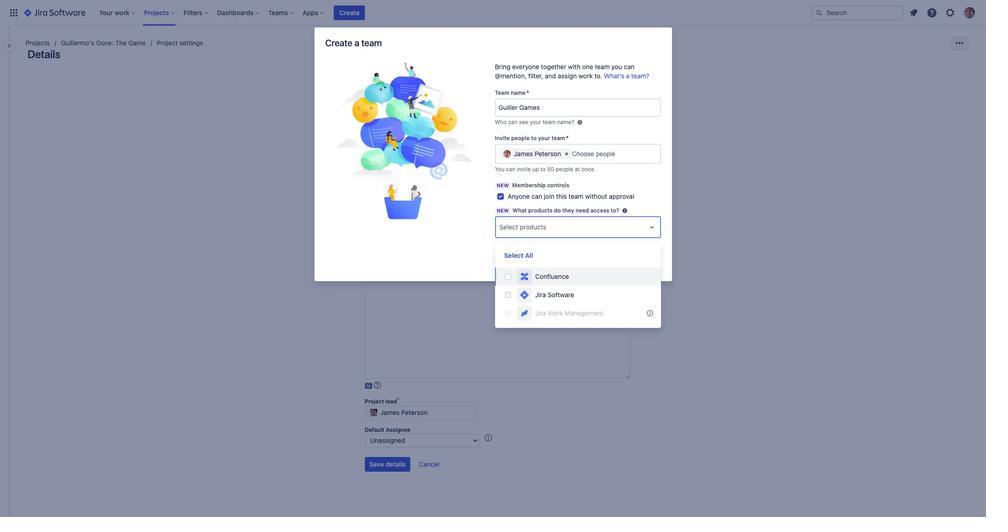 Task type: locate. For each thing, give the bounding box(es) containing it.
project lead
[[365, 398, 397, 405]]

jira work management image
[[519, 308, 530, 319]]

guillermo's
[[61, 39, 94, 47]]

*
[[527, 89, 529, 96], [566, 135, 569, 142]]

1 vertical spatial people
[[556, 166, 573, 173]]

0 horizontal spatial *
[[527, 89, 529, 96]]

name
[[365, 74, 380, 81]]

0 vertical spatial required image
[[375, 102, 379, 110]]

what products do they need access to?
[[513, 207, 619, 214]]

project left settings
[[157, 39, 178, 47]]

can inside new membership controls anyone can join this team without approval
[[532, 193, 542, 200]]

create for create a team
[[325, 38, 352, 48]]

confluence image
[[519, 271, 530, 282]]

access
[[591, 207, 609, 214]]

required image
[[375, 102, 379, 110], [382, 216, 387, 224]]

jira software image
[[24, 7, 85, 18], [24, 7, 85, 18], [519, 290, 530, 301]]

to right up
[[540, 166, 546, 173]]

team right this
[[569, 193, 583, 200]]

0 vertical spatial select
[[499, 223, 518, 231]]

team name *
[[495, 89, 529, 96]]

project left type
[[365, 160, 384, 166]]

0 vertical spatial jira
[[535, 291, 546, 299]]

select products
[[499, 223, 546, 231]]

once.
[[581, 166, 596, 173]]

1 vertical spatial new
[[497, 208, 509, 214]]

new left what
[[497, 208, 509, 214]]

1 horizontal spatial *
[[566, 135, 569, 142]]

jira for jira work management
[[535, 309, 546, 317]]

1 horizontal spatial people
[[556, 166, 573, 173]]

None submit
[[365, 458, 410, 472]]

2 jira from the top
[[535, 309, 546, 317]]

1 horizontal spatial to
[[540, 166, 546, 173]]

0 vertical spatial a
[[354, 38, 359, 48]]

can left join
[[532, 193, 542, 200]]

controls
[[547, 182, 569, 189]]

jira
[[535, 291, 546, 299], [535, 309, 546, 317]]

together
[[541, 63, 566, 71]]

project for project category
[[365, 188, 384, 195]]

products
[[528, 207, 553, 214], [520, 223, 546, 231]]

1 vertical spatial a
[[626, 72, 630, 80]]

what's a team? link
[[604, 72, 649, 80]]

people up james
[[511, 135, 530, 142]]

0 vertical spatial people
[[511, 135, 530, 142]]

who can see your team name?
[[495, 119, 574, 126]]

a down create button
[[354, 38, 359, 48]]

new for new
[[497, 208, 509, 214]]

your up peterson
[[538, 135, 550, 142]]

this
[[556, 193, 567, 200]]

invite
[[495, 135, 510, 142]]

select all button
[[504, 251, 533, 260]]

one
[[582, 63, 593, 71]]

1 jira from the top
[[535, 291, 546, 299]]

1 vertical spatial create
[[325, 38, 352, 48]]

required image down project category
[[382, 216, 387, 224]]

0 vertical spatial new
[[497, 182, 509, 188]]

your
[[530, 119, 541, 126], [538, 135, 550, 142]]

select all
[[504, 252, 533, 259]]

cancel link
[[414, 458, 444, 472]]

type
[[385, 160, 398, 166]]

a
[[354, 38, 359, 48], [626, 72, 630, 80]]

1 vertical spatial your
[[538, 135, 550, 142]]

your right see
[[530, 119, 541, 126]]

1 vertical spatial to
[[540, 166, 546, 173]]

new
[[497, 182, 509, 188], [497, 208, 509, 214]]

Choose people text field
[[572, 150, 617, 158]]

jira right jira software icon
[[535, 291, 546, 299]]

1 new from the top
[[497, 182, 509, 188]]

create
[[339, 8, 360, 16], [325, 38, 352, 48]]

select down what
[[499, 223, 518, 231]]

project down the get local help about wiki markup help image
[[365, 398, 384, 405]]

50
[[547, 166, 554, 173]]

* up clear image
[[566, 135, 569, 142]]

projects link
[[26, 38, 50, 49]]

confluence
[[535, 273, 569, 281]]

create inside button
[[339, 8, 360, 16]]

1 vertical spatial products
[[520, 223, 546, 231]]

new down you
[[497, 182, 509, 188]]

create a team image
[[336, 62, 473, 220]]

* right name
[[527, 89, 529, 96]]

they
[[562, 207, 574, 214]]

2 new from the top
[[497, 208, 509, 214]]

category
[[385, 188, 410, 195]]

your for to
[[538, 135, 550, 142]]

project
[[157, 39, 178, 47], [365, 160, 384, 166], [365, 188, 384, 195], [365, 398, 384, 405]]

team up to.
[[595, 63, 610, 71]]

details
[[28, 48, 60, 61]]

clear image
[[563, 150, 570, 158]]

None text field
[[365, 110, 422, 125], [365, 138, 479, 153], [365, 434, 479, 448], [365, 110, 422, 125], [365, 138, 479, 153], [365, 434, 479, 448]]

0 vertical spatial create
[[339, 8, 360, 16]]

team
[[361, 38, 382, 48], [595, 63, 610, 71], [543, 119, 556, 126], [552, 135, 565, 142], [569, 193, 583, 200]]

management
[[565, 309, 603, 317]]

can
[[624, 63, 635, 71], [508, 119, 518, 126], [506, 166, 515, 173], [532, 193, 542, 200]]

people left at
[[556, 166, 573, 173]]

you can invite up to 50 people       at once.
[[495, 166, 596, 173]]

projects
[[26, 39, 50, 47]]

invite people to your team *
[[495, 135, 569, 142]]

guillermo's gone: the game link
[[61, 38, 146, 49]]

new inside new membership controls anyone can join this team without approval
[[497, 182, 509, 188]]

with
[[568, 63, 580, 71]]

select inside button
[[504, 252, 524, 259]]

required image down name
[[375, 102, 379, 110]]

create banner
[[0, 0, 986, 26]]

create a team element
[[326, 62, 483, 222]]

1 vertical spatial select
[[504, 252, 524, 259]]

create up create a team
[[339, 8, 360, 16]]

select for select products
[[499, 223, 518, 231]]

None text field
[[365, 81, 479, 96], [365, 282, 631, 379], [365, 81, 479, 96], [365, 282, 631, 379]]

bring
[[495, 63, 510, 71]]

1 horizontal spatial a
[[626, 72, 630, 80]]

Search field
[[812, 5, 904, 20]]

1 vertical spatial *
[[566, 135, 569, 142]]

assignee
[[386, 427, 410, 434]]

0 horizontal spatial to
[[531, 135, 537, 142]]

0 horizontal spatial a
[[354, 38, 359, 48]]

select
[[499, 223, 518, 231], [504, 252, 524, 259]]

project left category
[[365, 188, 384, 195]]

jira left 'work'
[[535, 309, 546, 317]]

jira software image
[[519, 290, 530, 301]]

new for new membership controls anyone can join this team without approval
[[497, 182, 509, 188]]

0 vertical spatial to
[[531, 135, 537, 142]]

open image
[[646, 222, 657, 233]]

to up the james peterson
[[531, 135, 537, 142]]

can up what's a team?
[[624, 63, 635, 71]]

peterson
[[535, 150, 561, 158]]

team left name?
[[543, 119, 556, 126]]

everyone
[[512, 63, 539, 71]]

create down create button
[[325, 38, 352, 48]]

products down join
[[528, 207, 553, 214]]

1 horizontal spatial required image
[[382, 216, 387, 224]]

join
[[544, 193, 554, 200]]

to
[[531, 135, 537, 142], [540, 166, 546, 173]]

the
[[115, 39, 127, 47]]

0 vertical spatial your
[[530, 119, 541, 126]]

0 vertical spatial products
[[528, 207, 553, 214]]

james
[[514, 150, 533, 158]]

select left all
[[504, 252, 524, 259]]

project type
[[365, 160, 398, 166]]

a left team?
[[626, 72, 630, 80]]

people
[[511, 135, 530, 142], [556, 166, 573, 173]]

1 vertical spatial jira
[[535, 309, 546, 317]]

bring everyone together with one team you can @mention, filter, and assign work to.
[[495, 63, 635, 80]]

products down what
[[520, 223, 546, 231]]



Task type: vqa. For each thing, say whether or not it's contained in the screenshot.
THE APPROVAL at the right
yes



Task type: describe. For each thing, give the bounding box(es) containing it.
default
[[365, 427, 384, 434]]

and
[[545, 72, 556, 80]]

need
[[576, 207, 589, 214]]

without
[[585, 193, 607, 200]]

e.g. HR Team, Redesign Project, Team Mango field
[[496, 99, 660, 116]]

assign
[[558, 72, 577, 80]]

create a team
[[325, 38, 382, 48]]

editorpanelicon image
[[644, 308, 655, 319]]

to?
[[611, 207, 619, 214]]

can inside "bring everyone together with one team you can @mention, filter, and assign work to."
[[624, 63, 635, 71]]

gone:
[[96, 39, 114, 47]]

software
[[548, 291, 574, 299]]

team inside new membership controls anyone can join this team without approval
[[569, 193, 583, 200]]

do
[[554, 207, 561, 214]]

you
[[495, 166, 504, 173]]

url
[[365, 131, 376, 138]]

team inside "bring everyone together with one team you can @mention, filter, and assign work to."
[[595, 63, 610, 71]]

a for team?
[[626, 72, 630, 80]]

approval
[[609, 193, 634, 200]]

jira work management image
[[519, 308, 530, 319]]

guillermo's gone: the game
[[61, 39, 146, 47]]

project for project lead
[[365, 398, 384, 405]]

jira work management
[[535, 309, 603, 317]]

@mention,
[[495, 72, 527, 80]]

project for project settings
[[157, 39, 178, 47]]

what
[[513, 207, 527, 214]]

your for see
[[530, 119, 541, 126]]

work
[[548, 309, 563, 317]]

your team name is visible to anyone in your organisation. it may be visible on work shared outside your organisation. image
[[576, 119, 583, 126]]

0 horizontal spatial required image
[[375, 102, 379, 110]]

to.
[[594, 72, 602, 80]]

products for select
[[520, 223, 546, 231]]

team
[[495, 89, 509, 96]]

filter,
[[528, 72, 543, 80]]

see
[[519, 119, 528, 126]]

can left see
[[508, 119, 518, 126]]

game
[[128, 39, 146, 47]]

who
[[495, 119, 507, 126]]

0 horizontal spatial people
[[511, 135, 530, 142]]

lead
[[385, 398, 397, 405]]

you
[[611, 63, 622, 71]]

project category
[[365, 188, 410, 195]]

default assignee
[[365, 427, 410, 434]]

name
[[511, 89, 526, 96]]

create button
[[334, 5, 365, 20]]

1 vertical spatial required image
[[382, 216, 387, 224]]

create for create
[[339, 8, 360, 16]]

key
[[365, 103, 375, 110]]

work
[[578, 72, 593, 80]]

what's
[[604, 72, 624, 80]]

a for team
[[354, 38, 359, 48]]

team down name?
[[552, 135, 565, 142]]

james peterson
[[514, 150, 561, 158]]

jira for jira software
[[535, 291, 546, 299]]

cancel
[[419, 461, 439, 469]]

select for select all
[[504, 252, 524, 259]]

anyone
[[508, 193, 530, 200]]

project for project type
[[365, 160, 384, 166]]

all
[[525, 252, 533, 259]]

team?
[[631, 72, 649, 80]]

products for what
[[528, 207, 553, 214]]

project settings link
[[157, 38, 203, 49]]

up
[[532, 166, 539, 173]]

get local help about wiki markup help image
[[374, 382, 381, 389]]

0 vertical spatial *
[[527, 89, 529, 96]]

at
[[575, 166, 580, 173]]

name?
[[557, 119, 574, 126]]

invite
[[517, 166, 531, 173]]

settings
[[179, 39, 203, 47]]

project settings
[[157, 39, 203, 47]]

can right you
[[506, 166, 515, 173]]

james peterson image
[[503, 150, 510, 158]]

membership
[[512, 182, 546, 189]]

new membership controls anyone can join this team without approval
[[497, 182, 634, 200]]

primary element
[[6, 0, 812, 25]]

what's a team?
[[604, 72, 649, 80]]

confluence image
[[519, 271, 530, 282]]

search image
[[816, 9, 823, 16]]

team up name
[[361, 38, 382, 48]]

jira software
[[535, 291, 574, 299]]



